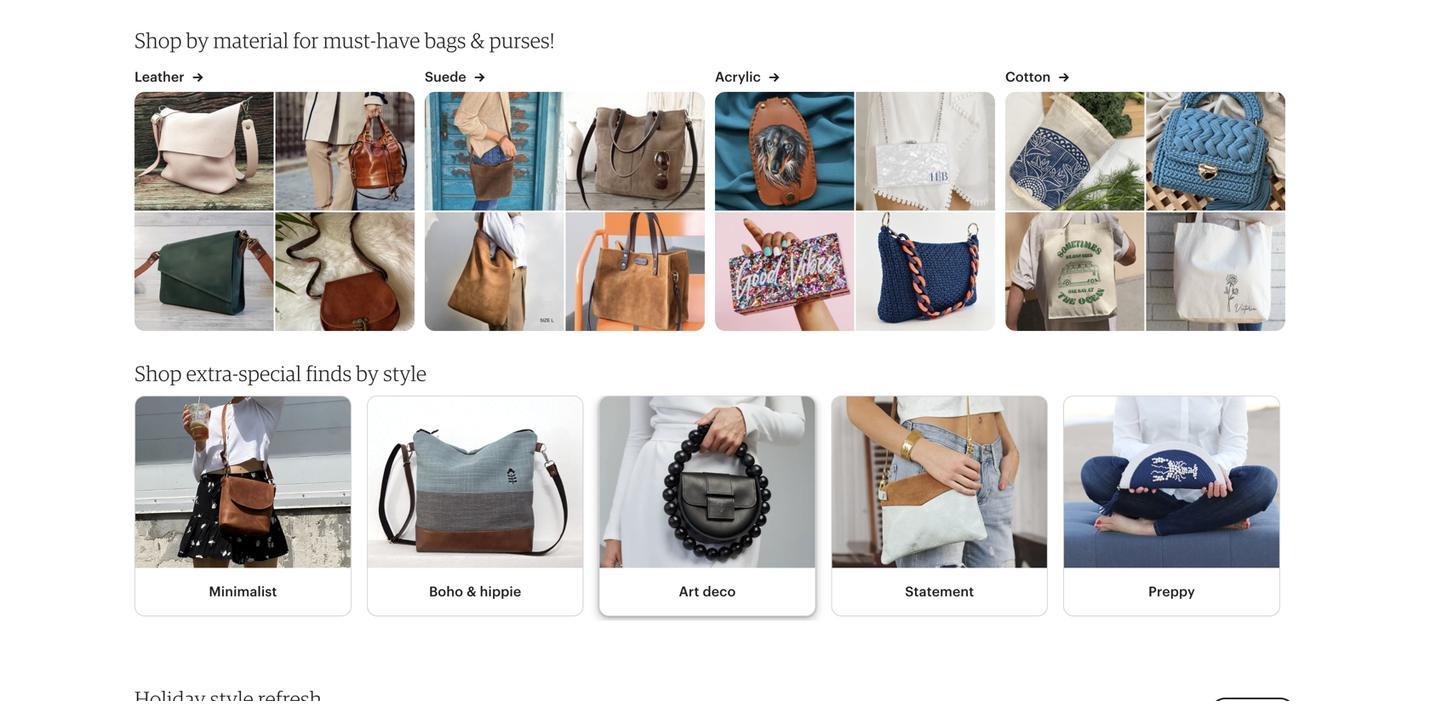 Task type: describe. For each thing, give the bounding box(es) containing it.
deco
[[703, 585, 736, 600]]

dachshund dog lover gift dog portrait custom painting personalized leather keychain wallet custom name pet keychain leather key holder image
[[715, 92, 855, 211]]

0 vertical spatial &
[[471, 28, 485, 53]]

suede
[[425, 69, 470, 85]]

preppy
[[1149, 585, 1196, 600]]

0 horizontal spatial by
[[186, 28, 209, 53]]

1 vertical spatial &
[[467, 585, 477, 600]]

leather
[[135, 69, 188, 85]]

1 horizontal spatial by
[[356, 361, 379, 386]]

produce bag tall | fabric veggie bag reusable shopping bag for fruit and vegetables image
[[1005, 92, 1145, 211]]

shop for shop extra-special finds by style
[[135, 361, 182, 386]]

minimalist
[[209, 585, 277, 600]]

for
[[293, 28, 319, 53]]

statement
[[906, 585, 975, 600]]

acrylic
[[715, 69, 765, 85]]

boho & hippie
[[429, 585, 522, 600]]

shop for shop by material for must-have bags & purses!
[[135, 28, 182, 53]]

medium blue baguette or shoulder bag, crocheted, handmade, with blue and orange acrylic handle, interior lining and zipper. image
[[856, 212, 997, 331]]

suede link
[[425, 68, 485, 92]]

art
[[679, 585, 700, 600]]

bags
[[425, 28, 466, 53]]

big suede leather bag, leather purse, leather womens messenger, suede crossbody bag, fancy bag, suede business tote bag image
[[566, 212, 706, 331]]

acrylic link
[[715, 68, 780, 92]]

cotton link
[[1006, 68, 1070, 92]]

suede leather crossbody bag woman, brown leather cross body purse, small leather handbag, slouchy leather bag, suede bag, gift for her mayko image
[[424, 92, 564, 211]]

van life organic cloth bag canvas - cloth bag for traveling - shopping bag - eco-friendly bag - cotton tote bag - camper van image
[[1005, 212, 1145, 331]]

special
[[239, 361, 302, 386]]

purses!
[[490, 28, 555, 53]]

leather link
[[135, 68, 203, 92]]



Task type: vqa. For each thing, say whether or not it's contained in the screenshot.
and inside 'I have already bought a lot but for the last one, I made a mistake of writing the text in ALL CAPS and I didnt like it. Please be careful with the text you submit.  I hope they sent me sample in pic so I could have seen how it looked first.'
no



Task type: locate. For each thing, give the bounding box(es) containing it.
by
[[186, 28, 209, 53], [356, 361, 379, 386]]

1 shop from the top
[[135, 28, 182, 53]]

1 vertical spatial shop
[[135, 361, 182, 386]]

&
[[471, 28, 485, 53], [467, 585, 477, 600]]

finds
[[306, 361, 352, 386]]

by up leather link
[[186, 28, 209, 53]]

by left style
[[356, 361, 379, 386]]

extra-
[[186, 361, 239, 386]]

0 vertical spatial shop
[[135, 28, 182, 53]]

cotton
[[1006, 69, 1055, 85]]

art deco
[[679, 585, 736, 600]]

large suede leather bag, brown suede leather tote women, shoulder bag, suede leather crossbody bag, large shopping bag, eline - topobrown! image
[[566, 92, 706, 211]]

handmade leather purse, leather crossbody bags for women ,christmas gift, leather saddle bag, purse, leather  personalized, halloween gift image
[[276, 212, 416, 331]]

& right bags at top
[[471, 28, 485, 53]]

hippie
[[480, 585, 522, 600]]

1 vertical spatial by
[[356, 361, 379, 386]]

shop left extra-
[[135, 361, 182, 386]]

small leather purse women, leather crossbody bag, cross body bag, handmade leather handbags, cute shoulder bag, personalized gifts for her image
[[134, 212, 274, 331]]

shop up the leather
[[135, 28, 182, 53]]

jeans blue cotton purse, vegan handbag with tassel, capri style, christmas gift ideas, personalized present, custom made accessories image
[[1147, 92, 1287, 211]]

have
[[377, 28, 421, 53]]

birth month flower personalized canvas tote bag christmas gifts, bachelorette party, bridesmaid gifts, wedding gifts, birthday gift for her image
[[1147, 212, 1287, 331]]

& right boho on the bottom of the page
[[467, 585, 477, 600]]

shop extra-special finds by style
[[135, 361, 427, 386]]

boho
[[429, 585, 463, 600]]

personalized acrylic multi color confetti glitter bag, acrylic custom bag, bridesmaid gift bag, acrylic bag personalize, custom mrs clutch image
[[715, 212, 855, 331]]

shop
[[135, 28, 182, 53], [135, 361, 182, 386]]

available in 16 colors! leather crossbody bag. handcrafted. un image
[[134, 92, 274, 211]]

2 shop from the top
[[135, 361, 182, 386]]

style
[[384, 361, 427, 386]]

leather bag, handmade leather bag, handbag, woman leather bag, elegant leather bag, made in italy handbag image
[[276, 92, 416, 211]]

shop by material for must-have bags & purses!
[[135, 28, 555, 53]]

must-
[[323, 28, 377, 53]]

custom acrylic clutch | personalized clutch | bride clutch | bride purse | mrs. clutch | acrylic purse | honeymoon clutch | bride accessory image
[[856, 92, 997, 211]]

suede leather bag. image
[[424, 212, 564, 331]]

0 vertical spatial by
[[186, 28, 209, 53]]

material
[[213, 28, 289, 53]]



